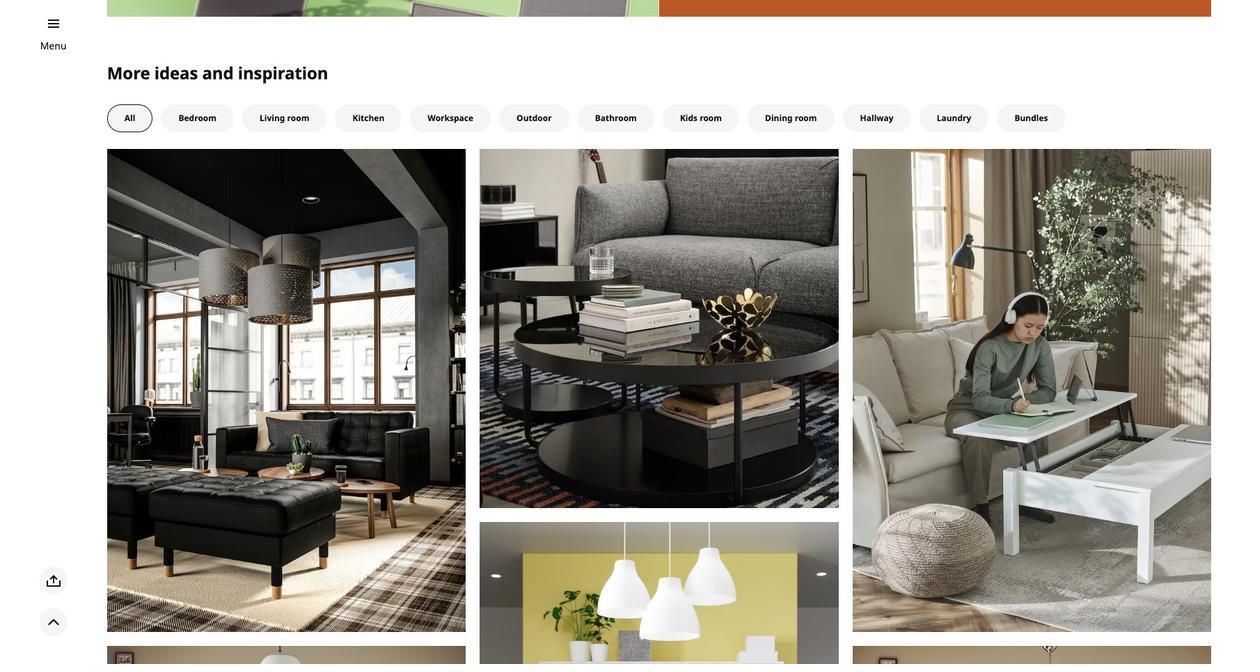 Task type: vqa. For each thing, say whether or not it's contained in the screenshot.
Living room button
yes



Task type: locate. For each thing, give the bounding box(es) containing it.
room
[[287, 112, 309, 124], [700, 112, 722, 124], [795, 112, 817, 124]]

all
[[125, 112, 135, 124]]

menu
[[40, 39, 67, 52]]

more ideas and inspiration
[[107, 61, 328, 84]]

1 horizontal spatial room
[[700, 112, 722, 124]]

ideas
[[154, 61, 198, 84]]

room right living
[[287, 112, 309, 124]]

laundry button
[[920, 105, 989, 133]]

kids room button
[[663, 105, 739, 133]]

outdoor
[[517, 112, 552, 124]]

living
[[260, 112, 285, 124]]

living room
[[260, 112, 309, 124]]

kitchen
[[353, 112, 385, 124]]

bathroom
[[595, 112, 637, 124]]

room right dining
[[795, 112, 817, 124]]

2 horizontal spatial room
[[795, 112, 817, 124]]

a teenage girl sits on a sofa with headphones on. a trulstorp
coffee table is popped open and she is doing homework on it. image
[[853, 149, 1212, 632]]

dining room button
[[748, 105, 835, 133]]

2 room from the left
[[700, 112, 722, 124]]

room right kids
[[700, 112, 722, 124]]

room for living room
[[287, 112, 309, 124]]

1 room from the left
[[287, 112, 309, 124]]

bedroom button
[[161, 105, 234, 133]]

a black dyvlinge swivel armchair is on a green and black tiled floor. on the seat lies a receiver from a rotary dial phone. image
[[107, 0, 659, 16]]

a listerby coffee table is placed in the middle of a 3-seat sofa, a slipcover for wing chair and a poäng children's chair. image
[[107, 646, 466, 664]]

0 horizontal spatial room
[[287, 112, 309, 124]]

workspace button
[[410, 105, 491, 133]]

more
[[107, 61, 150, 84]]

3 room from the left
[[795, 112, 817, 124]]

laundry
[[937, 112, 972, 124]]

room for dining room
[[795, 112, 817, 124]]



Task type: describe. For each thing, give the bounding box(es) containing it.
hallway button
[[843, 105, 911, 133]]

dining
[[765, 112, 793, 124]]

living room with a white ekedalen extendable table surrounded by grey chairs and a white bench. a wing chair is to the side. image
[[853, 646, 1212, 664]]

kids
[[680, 112, 698, 124]]

bathroom button
[[578, 105, 654, 133]]

dining room
[[765, 112, 817, 124]]

all button
[[107, 105, 153, 133]]

room for kids room
[[700, 112, 722, 124]]

menu button
[[40, 38, 67, 54]]

bedroom
[[179, 112, 217, 124]]

inspiration
[[238, 61, 328, 84]]

kitchen button
[[335, 105, 402, 133]]

outdoor button
[[499, 105, 569, 133]]

hallway
[[860, 112, 894, 124]]

modern workspace with a standard black two-seat sofa with high-resilience seat cushions behind an oval coffee table. image
[[107, 149, 466, 632]]

bundles button
[[997, 105, 1066, 133]]

two anthracite frötorp coffee tables in front of a grey äpplaryd sofa. one has books and a bowl on it, the other has a glass. image
[[480, 149, 839, 508]]

and
[[202, 61, 234, 84]]

workspace
[[428, 112, 474, 124]]

kids room
[[680, 112, 722, 124]]

a modern room that features four easy chairs around a black coffee table with a storage combination in the back and a rug. image
[[480, 522, 839, 664]]

living room button
[[242, 105, 327, 133]]

bundles
[[1015, 112, 1048, 124]]



